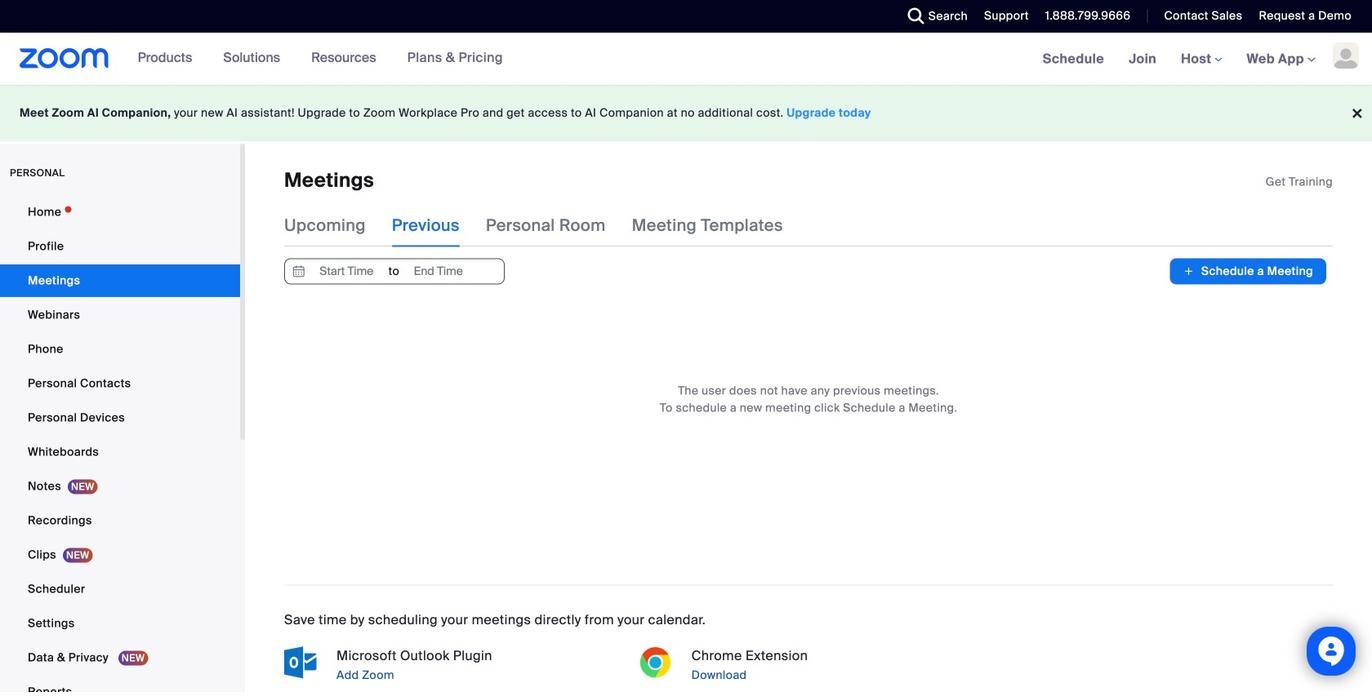 Task type: describe. For each thing, give the bounding box(es) containing it.
date image
[[289, 259, 309, 284]]

Date Range Picker End field
[[401, 259, 476, 284]]

meetings navigation
[[1031, 33, 1373, 86]]

tabs of meeting tab list
[[284, 205, 810, 247]]

product information navigation
[[126, 33, 515, 85]]

personal menu menu
[[0, 196, 240, 693]]



Task type: vqa. For each thing, say whether or not it's contained in the screenshot.
product information navigation
yes



Task type: locate. For each thing, give the bounding box(es) containing it.
add image
[[1183, 263, 1195, 280]]

application
[[1266, 174, 1333, 190]]

banner
[[0, 33, 1373, 86]]

footer
[[0, 85, 1373, 141]]

zoom logo image
[[20, 48, 109, 69]]

profile picture image
[[1333, 42, 1360, 69]]

Date Range Picker Start field
[[309, 259, 385, 284]]



